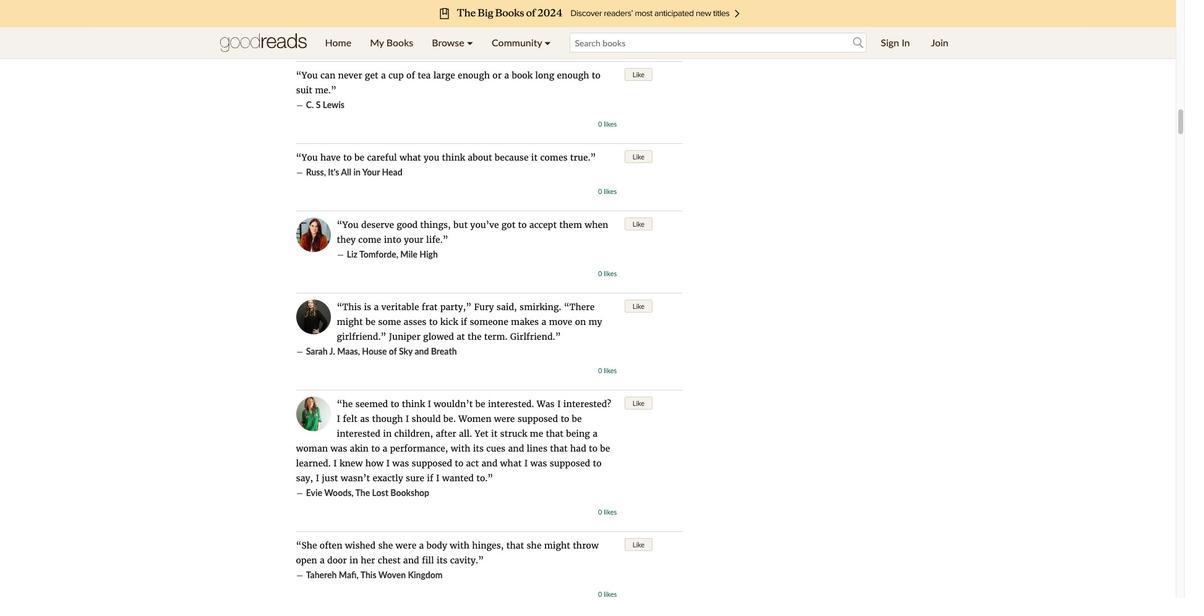 Task type: locate. For each thing, give the bounding box(es) containing it.
of for tea
[[406, 70, 415, 81]]

party,"
[[440, 302, 471, 313]]

might left 'throw'
[[544, 541, 570, 552]]

think right the you
[[442, 152, 465, 163]]

1 like from the top
[[633, 71, 645, 79]]

"you inside "you can never get a cup of tea large enough or a book long enough to suit me." ― c. s lewis
[[296, 70, 318, 81]]

1 0 from the top
[[598, 38, 602, 46]]

"you inside "you deserve good things, but you've got to accept them when they come into your life." ― liz tomforde, mile high
[[337, 220, 359, 231]]

― inside "this is a veritable frat party," fury said, smirking. "there might be some asses to kick if someone makes a move on my girlfriend." juniper glowed at the term. girlfriend." ― sarah j. maas, house of sky and breath
[[296, 346, 303, 358]]

were inside "she often wished she were a body with hinges, that she might throw open a door in her chest and fill its cavity." ― tahereh mafi, this woven kingdom
[[396, 541, 416, 552]]

2 like link from the top
[[625, 150, 653, 163]]

2 like from the top
[[633, 153, 645, 161]]

5 like from the top
[[633, 400, 645, 408]]

0 horizontal spatial ▾
[[467, 36, 473, 48]]

united
[[457, 17, 483, 28]]

open
[[296, 555, 317, 567]]

1 vertical spatial if
[[427, 473, 433, 484]]

0 horizontal spatial of
[[389, 346, 397, 357]]

0 for fifth "0 likes" link from the top of the page
[[598, 367, 602, 375]]

the inside "this is a veritable frat party," fury said, smirking. "there might be some asses to kick if someone makes a move on my girlfriend." juniper glowed at the term. girlfriend." ― sarah j. maas, house of sky and breath
[[468, 332, 482, 343]]

i right the "was"
[[557, 399, 561, 410]]

i right how
[[386, 458, 390, 469]]

what left the you
[[400, 152, 421, 163]]

your
[[404, 234, 424, 246]]

long
[[535, 70, 554, 81]]

1 vertical spatial with
[[450, 541, 469, 552]]

0 vertical spatial of
[[432, 17, 440, 28]]

1 horizontal spatial what
[[500, 458, 522, 469]]

to right long
[[592, 70, 600, 81]]

5 likes from the top
[[604, 367, 617, 375]]

0 vertical spatial might
[[337, 317, 363, 328]]

supposed up the 'me' at the left of page
[[518, 414, 558, 425]]

"you for have
[[296, 152, 318, 163]]

and inside "this is a veritable frat party," fury said, smirking. "there might be some asses to kick if someone makes a move on my girlfriend." juniper glowed at the term. girlfriend." ― sarah j. maas, house of sky and breath
[[415, 346, 429, 357]]

0 horizontal spatial think
[[402, 399, 425, 410]]

in inside "you have to be careful what you think about because it comes true." ― russ, it's all in your head
[[353, 167, 361, 178]]

and left fill
[[403, 555, 419, 567]]

1 vertical spatial think
[[402, 399, 425, 410]]

"she often wished she were a body with hinges, that she might throw open a door in her chest and fill its cavity." ― tahereh mafi, this woven kingdom
[[296, 541, 599, 581]]

1 horizontal spatial think
[[442, 152, 465, 163]]

like
[[633, 71, 645, 79], [633, 153, 645, 161], [633, 220, 645, 228], [633, 302, 645, 311], [633, 400, 645, 408], [633, 541, 645, 549]]

that right the 'me' at the left of page
[[546, 429, 563, 440]]

a up how
[[383, 443, 387, 455]]

you
[[424, 152, 439, 163]]

in down though
[[383, 429, 392, 440]]

a right "or"
[[504, 70, 509, 81]]

or
[[493, 70, 502, 81]]

to down interested?
[[593, 458, 602, 469]]

that right hinges,
[[506, 541, 524, 552]]

0 horizontal spatial enough
[[458, 70, 490, 81]]

2 likes from the top
[[604, 120, 617, 128]]

― left sarah
[[296, 346, 303, 358]]

1 ▾ from the left
[[467, 36, 473, 48]]

1 vertical spatial it
[[491, 429, 498, 440]]

menu
[[316, 27, 560, 58]]

2 vertical spatial in
[[349, 555, 358, 567]]

a left body
[[419, 541, 424, 552]]

of inside "you can never get a cup of tea large enough or a book long enough to suit me." ― c. s lewis
[[406, 70, 415, 81]]

1 horizontal spatial its
[[473, 443, 484, 455]]

0 vertical spatial with
[[451, 443, 470, 455]]

my
[[370, 36, 384, 48]]

3 0 from the top
[[598, 187, 602, 195]]

and
[[415, 346, 429, 357], [508, 443, 524, 455], [482, 458, 498, 469], [403, 555, 419, 567]]

to right had
[[589, 443, 598, 455]]

1 horizontal spatial enough
[[557, 70, 589, 81]]

enough left "or"
[[458, 70, 490, 81]]

browse ▾ button
[[423, 27, 482, 58]]

women
[[458, 414, 491, 425]]

about
[[468, 152, 492, 163]]

1 vertical spatial might
[[544, 541, 570, 552]]

4 0 from the top
[[598, 270, 602, 278]]

of left the sky
[[389, 346, 397, 357]]

to down frat
[[429, 317, 438, 328]]

3 like from the top
[[633, 220, 645, 228]]

1 0 likes from the top
[[598, 38, 617, 46]]

were
[[494, 414, 515, 425], [396, 541, 416, 552]]

4 like from the top
[[633, 302, 645, 311]]

"she
[[296, 541, 317, 552]]

think inside "he seemed to think i wouldn't be interested. was i interested? i felt as though i should be. women were supposed to be interested in children, after all. yet it struck me that being a woman was akin to a performance, with its cues and lines that had to be learned. i knew how i was supposed to act and what i was supposed to say, i just wasn't exactly sure if i wanted to." ― evie  woods, the lost bookshop
[[402, 399, 425, 410]]

i up the should
[[428, 399, 431, 410]]

of inside "this is a veritable frat party," fury said, smirking. "there might be some asses to kick if someone makes a move on my girlfriend." juniper glowed at the term. girlfriend." ― sarah j. maas, house of sky and breath
[[389, 346, 397, 357]]

1 horizontal spatial were
[[494, 414, 515, 425]]

1 vertical spatial its
[[437, 555, 447, 567]]

a up "tahereh"
[[320, 555, 325, 567]]

all
[[341, 167, 351, 178]]

0
[[598, 38, 602, 46], [598, 120, 602, 128], [598, 187, 602, 195], [598, 270, 602, 278], [598, 367, 602, 375], [598, 508, 602, 516]]

good
[[397, 220, 418, 231]]

to left act
[[455, 458, 463, 469]]

if
[[461, 317, 467, 328], [427, 473, 433, 484]]

of inside ― howard zinn, a people's history of the united states
[[432, 17, 440, 28]]

1 vertical spatial "you
[[296, 152, 318, 163]]

is
[[364, 302, 371, 313]]

"you can never get a cup of tea large enough or a book long enough to suit me." ― c. s lewis
[[296, 70, 600, 111]]

it left comes
[[531, 152, 538, 163]]

1 vertical spatial in
[[383, 429, 392, 440]]

―
[[296, 17, 303, 28], [296, 100, 303, 111], [296, 167, 303, 178], [337, 249, 344, 260], [296, 346, 303, 358], [296, 488, 303, 499], [296, 570, 303, 581]]

liz tomforde image
[[296, 218, 331, 252]]

was
[[331, 443, 347, 455], [392, 458, 409, 469], [530, 458, 547, 469]]

6 0 from the top
[[598, 508, 602, 516]]

1 vertical spatial the
[[468, 332, 482, 343]]

― down open
[[296, 570, 303, 581]]

to inside "this is a veritable frat party," fury said, smirking. "there might be some asses to kick if someone makes a move on my girlfriend." juniper glowed at the term. girlfriend." ― sarah j. maas, house of sky and breath
[[429, 317, 438, 328]]

akin
[[350, 443, 369, 455]]

that inside "she often wished she were a body with hinges, that she might throw open a door in her chest and fill its cavity." ― tahereh mafi, this woven kingdom
[[506, 541, 524, 552]]

6 like from the top
[[633, 541, 645, 549]]

0 horizontal spatial if
[[427, 473, 433, 484]]

fill
[[422, 555, 434, 567]]

1 horizontal spatial of
[[406, 70, 415, 81]]

were up chest
[[396, 541, 416, 552]]

with inside "she often wished she were a body with hinges, that she might throw open a door in her chest and fill its cavity." ― tahereh mafi, this woven kingdom
[[450, 541, 469, 552]]

the right "at"
[[468, 332, 482, 343]]

if right the sure
[[427, 473, 433, 484]]

0 vertical spatial if
[[461, 317, 467, 328]]

was up knew
[[331, 443, 347, 455]]

it right the 'yet'
[[491, 429, 498, 440]]

and right the sky
[[415, 346, 429, 357]]

"he seemed to think i wouldn't be interested. was i interested? i felt as though i should be. women were supposed to be interested in children, after all. yet it struck me that being a woman was akin to a performance, with its cues and lines that had to be learned. i knew how i was supposed to act and what i was supposed to say, i just wasn't exactly sure if i wanted to." ― evie  woods, the lost bookshop
[[296, 399, 611, 499]]

"you inside "you have to be careful what you think about because it comes true." ― russ, it's all in your head
[[296, 152, 318, 163]]

books
[[386, 36, 413, 48]]

sign
[[881, 36, 899, 48]]

enough right long
[[557, 70, 589, 81]]

its down the 'yet'
[[473, 443, 484, 455]]

veritable
[[381, 302, 419, 313]]

1 likes from the top
[[604, 38, 617, 46]]

0 vertical spatial that
[[546, 429, 563, 440]]

0 horizontal spatial were
[[396, 541, 416, 552]]

1 vertical spatial of
[[406, 70, 415, 81]]

0 horizontal spatial what
[[400, 152, 421, 163]]

was up exactly
[[392, 458, 409, 469]]

"you up they
[[337, 220, 359, 231]]

be right had
[[600, 443, 610, 455]]

get
[[365, 70, 378, 81]]

1 horizontal spatial might
[[544, 541, 570, 552]]

the most anticipated books of 2024 image
[[93, 0, 1083, 27]]

with
[[451, 443, 470, 455], [450, 541, 469, 552]]

might inside "this is a veritable frat party," fury said, smirking. "there might be some asses to kick if someone makes a move on my girlfriend." juniper glowed at the term. girlfriend." ― sarah j. maas, house of sky and breath
[[337, 317, 363, 328]]

― left russ,
[[296, 167, 303, 178]]

▾ down united
[[467, 36, 473, 48]]

1 vertical spatial what
[[500, 458, 522, 469]]

0 horizontal spatial she
[[378, 541, 393, 552]]

― left liz
[[337, 249, 344, 260]]

2 ▾ from the left
[[545, 36, 551, 48]]

woman
[[296, 443, 328, 455]]

can
[[320, 70, 335, 81]]

0 likes link
[[598, 38, 617, 46], [598, 120, 617, 128], [598, 187, 617, 195], [598, 270, 617, 278], [598, 367, 617, 375], [598, 508, 617, 516]]

yet
[[475, 429, 488, 440]]

0 horizontal spatial it
[[491, 429, 498, 440]]

were down interested.
[[494, 414, 515, 425]]

i left felt
[[337, 414, 340, 425]]

likes
[[604, 38, 617, 46], [604, 120, 617, 128], [604, 187, 617, 195], [604, 270, 617, 278], [604, 367, 617, 375], [604, 508, 617, 516]]

but
[[453, 220, 468, 231]]

0 vertical spatial think
[[442, 152, 465, 163]]

with up cavity."
[[450, 541, 469, 552]]

lost
[[372, 488, 388, 499]]

her
[[361, 555, 375, 567]]

2 horizontal spatial of
[[432, 17, 440, 28]]

1 horizontal spatial if
[[461, 317, 467, 328]]

1 horizontal spatial it
[[531, 152, 538, 163]]

in left "her"
[[349, 555, 358, 567]]

its inside "she often wished she were a body with hinges, that she might throw open a door in her chest and fill its cavity." ― tahereh mafi, this woven kingdom
[[437, 555, 447, 567]]

things,
[[420, 220, 451, 231]]

0 vertical spatial what
[[400, 152, 421, 163]]

had
[[570, 443, 586, 455]]

enough
[[458, 70, 490, 81], [557, 70, 589, 81]]

was down lines at left
[[530, 458, 547, 469]]

of for the
[[432, 17, 440, 28]]

like for fourth like link from the bottom of the page
[[633, 220, 645, 228]]

high
[[420, 249, 438, 260]]

1 horizontal spatial she
[[527, 541, 542, 552]]

after
[[436, 429, 456, 440]]

5 0 from the top
[[598, 367, 602, 375]]

1 horizontal spatial the
[[468, 332, 482, 343]]

me."
[[315, 85, 336, 96]]

sky
[[399, 346, 413, 357]]

be.
[[443, 414, 456, 425]]

makes
[[511, 317, 539, 328]]

1 horizontal spatial ▾
[[545, 36, 551, 48]]

"there
[[564, 302, 595, 313]]

were inside "he seemed to think i wouldn't be interested. was i interested? i felt as though i should be. women were supposed to be interested in children, after all. yet it struck me that being a woman was akin to a performance, with its cues and lines that had to be learned. i knew how i was supposed to act and what i was supposed to say, i just wasn't exactly sure if i wanted to." ― evie  woods, the lost bookshop
[[494, 414, 515, 425]]

"you up suit at top
[[296, 70, 318, 81]]

in inside "she often wished she were a body with hinges, that she might throw open a door in her chest and fill its cavity." ― tahereh mafi, this woven kingdom
[[349, 555, 358, 567]]

some
[[378, 317, 401, 328]]

to up though
[[391, 399, 399, 410]]

to
[[592, 70, 600, 81], [343, 152, 352, 163], [518, 220, 527, 231], [429, 317, 438, 328], [391, 399, 399, 410], [561, 414, 569, 425], [371, 443, 380, 455], [589, 443, 598, 455], [455, 458, 463, 469], [593, 458, 602, 469]]

glowed
[[423, 332, 454, 343]]

kingdom
[[408, 570, 443, 581]]

it's
[[328, 167, 339, 178]]

2 vertical spatial of
[[389, 346, 397, 357]]

0 vertical spatial were
[[494, 414, 515, 425]]

struck
[[500, 429, 527, 440]]

0 horizontal spatial was
[[331, 443, 347, 455]]

supposed down performance,
[[412, 458, 452, 469]]

if right 'kick'
[[461, 317, 467, 328]]

in right all
[[353, 167, 361, 178]]

to inside "you can never get a cup of tea large enough or a book long enough to suit me." ― c. s lewis
[[592, 70, 600, 81]]

― inside "you deserve good things, but you've got to accept them when they come into your life." ― liz tomforde, mile high
[[337, 249, 344, 260]]

0 vertical spatial the
[[442, 17, 455, 28]]

a people's history of the united states link
[[360, 17, 509, 28]]

be down is
[[366, 317, 375, 328]]

act
[[466, 458, 479, 469]]

sign in link
[[872, 27, 919, 58]]

the up browse
[[442, 17, 455, 28]]

term.
[[484, 332, 508, 343]]

2 vertical spatial that
[[506, 541, 524, 552]]

be
[[354, 152, 364, 163], [366, 317, 375, 328], [475, 399, 485, 410], [572, 414, 582, 425], [600, 443, 610, 455]]

0 for 1st "0 likes" link from the bottom
[[598, 508, 602, 516]]

0 horizontal spatial its
[[437, 555, 447, 567]]

if inside "he seemed to think i wouldn't be interested. was i interested? i felt as though i should be. women were supposed to be interested in children, after all. yet it struck me that being a woman was akin to a performance, with its cues and lines that had to be learned. i knew how i was supposed to act and what i was supposed to say, i just wasn't exactly sure if i wanted to." ― evie  woods, the lost bookshop
[[427, 473, 433, 484]]

"he
[[337, 399, 353, 410]]

she right hinges,
[[527, 541, 542, 552]]

what inside "you have to be careful what you think about because it comes true." ― russ, it's all in your head
[[400, 152, 421, 163]]

its right fill
[[437, 555, 447, 567]]

be inside "you have to be careful what you think about because it comes true." ― russ, it's all in your head
[[354, 152, 364, 163]]

and inside "she often wished she were a body with hinges, that she might throw open a door in her chest and fill its cavity." ― tahereh mafi, this woven kingdom
[[403, 555, 419, 567]]

▾ right community
[[545, 36, 551, 48]]

and down struck
[[508, 443, 524, 455]]

said,
[[497, 302, 517, 313]]

of left "tea"
[[406, 70, 415, 81]]

evie
[[306, 488, 322, 499]]

evie  woods image
[[296, 397, 331, 432]]

6 like link from the top
[[625, 539, 653, 552]]

wished
[[345, 541, 376, 552]]

0 vertical spatial it
[[531, 152, 538, 163]]

0 vertical spatial its
[[473, 443, 484, 455]]

with down all.
[[451, 443, 470, 455]]

what down "cues"
[[500, 458, 522, 469]]

1 she from the left
[[378, 541, 393, 552]]

1 vertical spatial that
[[550, 443, 568, 455]]

4 like link from the top
[[625, 300, 653, 313]]

that left had
[[550, 443, 568, 455]]

1 vertical spatial were
[[396, 541, 416, 552]]

"you up russ,
[[296, 152, 318, 163]]

book
[[512, 70, 533, 81]]

in inside "he seemed to think i wouldn't be interested. was i interested? i felt as though i should be. women were supposed to be interested in children, after all. yet it struck me that being a woman was akin to a performance, with its cues and lines that had to be learned. i knew how i was supposed to act and what i was supposed to say, i just wasn't exactly sure if i wanted to." ― evie  woods, the lost bookshop
[[383, 429, 392, 440]]

2 0 from the top
[[598, 120, 602, 128]]

0 horizontal spatial might
[[337, 317, 363, 328]]

of
[[432, 17, 440, 28], [406, 70, 415, 81], [389, 346, 397, 357]]

its inside "he seemed to think i wouldn't be interested. was i interested? i felt as though i should be. women were supposed to be interested in children, after all. yet it struck me that being a woman was akin to a performance, with its cues and lines that had to be learned. i knew how i was supposed to act and what i was supposed to say, i just wasn't exactly sure if i wanted to." ― evie  woods, the lost bookshop
[[473, 443, 484, 455]]

s
[[316, 100, 321, 110]]

3 0 likes link from the top
[[598, 187, 617, 195]]

2 vertical spatial "you
[[337, 220, 359, 231]]

she up chest
[[378, 541, 393, 552]]

join link
[[922, 27, 958, 58]]

think up the should
[[402, 399, 425, 410]]

be up it's all in your head link
[[354, 152, 364, 163]]

to right got on the left top
[[518, 220, 527, 231]]

just
[[322, 473, 338, 484]]

of right 'history'
[[432, 17, 440, 28]]

might down "this
[[337, 317, 363, 328]]

0 vertical spatial "you
[[296, 70, 318, 81]]

might inside "she often wished she were a body with hinges, that she might throw open a door in her chest and fill its cavity." ― tahereh mafi, this woven kingdom
[[544, 541, 570, 552]]

0 horizontal spatial the
[[442, 17, 455, 28]]

community ▾ button
[[482, 27, 560, 58]]

― left evie
[[296, 488, 303, 499]]

this woven kingdom link
[[360, 570, 443, 581]]

― inside "you can never get a cup of tea large enough or a book long enough to suit me." ― c. s lewis
[[296, 100, 303, 111]]

kick
[[440, 317, 458, 328]]

2 horizontal spatial was
[[530, 458, 547, 469]]

0 vertical spatial in
[[353, 167, 361, 178]]

tahereh
[[306, 570, 337, 581]]

house
[[362, 346, 387, 357]]

to up all
[[343, 152, 352, 163]]

1 like link from the top
[[625, 68, 653, 81]]

"you deserve good things, but you've got to accept them when they come into your life." ― liz tomforde, mile high
[[337, 220, 608, 260]]

sure
[[406, 473, 424, 484]]

― left c.
[[296, 100, 303, 111]]

to up being
[[561, 414, 569, 425]]

never
[[338, 70, 362, 81]]



Task type: describe. For each thing, give the bounding box(es) containing it.
2 0 likes link from the top
[[598, 120, 617, 128]]

like for third like link from the bottom
[[633, 302, 645, 311]]

wouldn't
[[434, 399, 473, 410]]

because
[[495, 152, 529, 163]]

"you for can
[[296, 70, 318, 81]]

fury
[[474, 302, 494, 313]]

wanted
[[442, 473, 474, 484]]

to up how
[[371, 443, 380, 455]]

interested?
[[563, 399, 611, 410]]

supposed down had
[[550, 458, 590, 469]]

a down smirking.
[[541, 317, 546, 328]]

6 0 likes link from the top
[[598, 508, 617, 516]]

like for 6th like link from the bottom of the page
[[633, 71, 645, 79]]

if inside "this is a veritable frat party," fury said, smirking. "there might be some asses to kick if someone makes a move on my girlfriend." juniper glowed at the term. girlfriend." ― sarah j. maas, house of sky and breath
[[461, 317, 467, 328]]

deserve
[[361, 220, 394, 231]]

"you for deserve
[[337, 220, 359, 231]]

be inside "this is a veritable frat party," fury said, smirking. "there might be some asses to kick if someone makes a move on my girlfriend." juniper glowed at the term. girlfriend." ― sarah j. maas, house of sky and breath
[[366, 317, 375, 328]]

i up children,
[[406, 414, 409, 425]]

home link
[[316, 27, 361, 58]]

― howard zinn, a people's history of the united states
[[296, 17, 509, 28]]

liz
[[347, 249, 358, 260]]

and up to."
[[482, 458, 498, 469]]

bookshop
[[390, 488, 429, 499]]

4 likes from the top
[[604, 270, 617, 278]]

"this
[[337, 302, 361, 313]]

chest
[[378, 555, 401, 567]]

1 horizontal spatial was
[[392, 458, 409, 469]]

― inside "he seemed to think i wouldn't be interested. was i interested? i felt as though i should be. women were supposed to be interested in children, after all. yet it struck me that being a woman was akin to a performance, with its cues and lines that had to be learned. i knew how i was supposed to act and what i was supposed to say, i just wasn't exactly sure if i wanted to." ― evie  woods, the lost bookshop
[[296, 488, 303, 499]]

head
[[382, 167, 402, 178]]

as
[[360, 414, 369, 425]]

in
[[902, 36, 910, 48]]

all.
[[459, 429, 472, 440]]

the lost bookshop link
[[355, 488, 429, 499]]

2 she from the left
[[527, 541, 542, 552]]

to inside "you have to be careful what you think about because it comes true." ― russ, it's all in your head
[[343, 152, 352, 163]]

i left 'just'
[[316, 473, 319, 484]]

Search books text field
[[569, 33, 867, 53]]

lewis
[[323, 100, 345, 110]]

true."
[[570, 152, 596, 163]]

like for sixth like link from the top of the page
[[633, 541, 645, 549]]

have
[[320, 152, 341, 163]]

― inside "she often wished she were a body with hinges, that she might throw open a door in her chest and fill its cavity." ― tahereh mafi, this woven kingdom
[[296, 570, 303, 581]]

0 for first "0 likes" link
[[598, 38, 602, 46]]

on
[[575, 317, 586, 328]]

knew
[[340, 458, 363, 469]]

browse ▾
[[432, 36, 473, 48]]

― left howard
[[296, 17, 303, 28]]

a right is
[[374, 302, 379, 313]]

they
[[337, 234, 356, 246]]

6 0 likes from the top
[[598, 508, 617, 516]]

my books link
[[361, 27, 423, 58]]

girlfriend."
[[510, 332, 561, 343]]

maas,
[[337, 346, 360, 357]]

6 likes from the top
[[604, 508, 617, 516]]

2 enough from the left
[[557, 70, 589, 81]]

be up being
[[572, 414, 582, 425]]

Search for books to add to your shelves search field
[[569, 33, 867, 53]]

4 0 likes link from the top
[[598, 270, 617, 278]]

the inside ― howard zinn, a people's history of the united states
[[442, 17, 455, 28]]

1 enough from the left
[[458, 70, 490, 81]]

a right being
[[593, 429, 598, 440]]

mile high link
[[400, 249, 438, 260]]

to inside "you deserve good things, but you've got to accept them when they come into your life." ― liz tomforde, mile high
[[518, 220, 527, 231]]

exactly
[[373, 473, 403, 484]]

lines
[[527, 443, 547, 455]]

it inside "he seemed to think i wouldn't be interested. was i interested? i felt as though i should be. women were supposed to be interested in children, after all. yet it struck me that being a woman was akin to a performance, with its cues and lines that had to be learned. i knew how i was supposed to act and what i was supposed to say, i just wasn't exactly sure if i wanted to." ― evie  woods, the lost bookshop
[[491, 429, 498, 440]]

0 for second "0 likes" link
[[598, 120, 602, 128]]

a right get
[[381, 70, 386, 81]]

like for 2nd like link from the bottom of the page
[[633, 400, 645, 408]]

children,
[[394, 429, 433, 440]]

hinges,
[[472, 541, 504, 552]]

sarah
[[306, 346, 328, 357]]

i left wanted
[[436, 473, 440, 484]]

the
[[355, 488, 370, 499]]

frat
[[422, 302, 438, 313]]

people's
[[368, 17, 400, 28]]

woven
[[378, 570, 406, 581]]

woods,
[[324, 488, 354, 499]]

my books
[[370, 36, 413, 48]]

should
[[412, 414, 441, 425]]

2 0 likes from the top
[[598, 120, 617, 128]]

5 0 likes link from the top
[[598, 367, 617, 375]]

0 for 3rd "0 likes" link from the bottom
[[598, 270, 602, 278]]

it inside "you have to be careful what you think about because it comes true." ― russ, it's all in your head
[[531, 152, 538, 163]]

say,
[[296, 473, 313, 484]]

5 like link from the top
[[625, 397, 653, 410]]

girlfriend."
[[337, 332, 386, 343]]

4 0 likes from the top
[[598, 270, 617, 278]]

into
[[384, 234, 401, 246]]

come
[[358, 234, 381, 246]]

1 0 likes link from the top
[[598, 38, 617, 46]]

"this is a veritable frat party," fury said, smirking. "there might be some asses to kick if someone makes a move on my girlfriend." juniper glowed at the term. girlfriend." ― sarah j. maas, house of sky and breath
[[296, 302, 602, 358]]

history
[[402, 17, 430, 28]]

when
[[585, 220, 608, 231]]

i up 'just'
[[333, 458, 337, 469]]

mafi,
[[339, 570, 359, 581]]

how
[[365, 458, 384, 469]]

asses
[[404, 317, 426, 328]]

think inside "you have to be careful what you think about because it comes true." ― russ, it's all in your head
[[442, 152, 465, 163]]

you've
[[470, 220, 499, 231]]

your
[[362, 167, 380, 178]]

c.
[[306, 100, 314, 110]]

howard
[[306, 17, 337, 28]]

cup
[[388, 70, 404, 81]]

5 0 likes from the top
[[598, 367, 617, 375]]

community
[[492, 36, 542, 48]]

"you have to be careful what you think about because it comes true." ― russ, it's all in your head
[[296, 152, 596, 178]]

― inside "you have to be careful what you think about because it comes true." ― russ, it's all in your head
[[296, 167, 303, 178]]

felt
[[343, 414, 358, 425]]

interested
[[337, 429, 380, 440]]

smirking.
[[520, 302, 561, 313]]

seemed
[[355, 399, 388, 410]]

door
[[327, 555, 347, 567]]

i down lines at left
[[524, 458, 528, 469]]

someone
[[470, 317, 508, 328]]

be up women
[[475, 399, 485, 410]]

with inside "he seemed to think i wouldn't be interested. was i interested? i felt as though i should be. women were supposed to be interested in children, after all. yet it struck me that being a woman was akin to a performance, with its cues and lines that had to be learned. i knew how i was supposed to act and what i was supposed to say, i just wasn't exactly sure if i wanted to." ― evie  woods, the lost bookshop
[[451, 443, 470, 455]]

interested.
[[488, 399, 534, 410]]

j.
[[329, 346, 335, 357]]

cavity."
[[450, 555, 484, 567]]

tea
[[418, 70, 431, 81]]

this
[[360, 570, 376, 581]]

sarah j. maas image
[[296, 300, 331, 335]]

0 for 4th "0 likes" link from the bottom of the page
[[598, 187, 602, 195]]

zinn,
[[339, 17, 358, 28]]

careful
[[367, 152, 397, 163]]

though
[[372, 414, 403, 425]]

move
[[549, 317, 572, 328]]

▾ for community ▾
[[545, 36, 551, 48]]

3 likes from the top
[[604, 187, 617, 195]]

like for second like link
[[633, 153, 645, 161]]

▾ for browse ▾
[[467, 36, 473, 48]]

menu containing home
[[316, 27, 560, 58]]

3 0 likes from the top
[[598, 187, 617, 195]]

was
[[537, 399, 555, 410]]

3 like link from the top
[[625, 218, 653, 231]]

what inside "he seemed to think i wouldn't be interested. was i interested? i felt as though i should be. women were supposed to be interested in children, after all. yet it struck me that being a woman was akin to a performance, with its cues and lines that had to be learned. i knew how i was supposed to act and what i was supposed to say, i just wasn't exactly sure if i wanted to." ― evie  woods, the lost bookshop
[[500, 458, 522, 469]]



Task type: vqa. For each thing, say whether or not it's contained in the screenshot.
The I
yes



